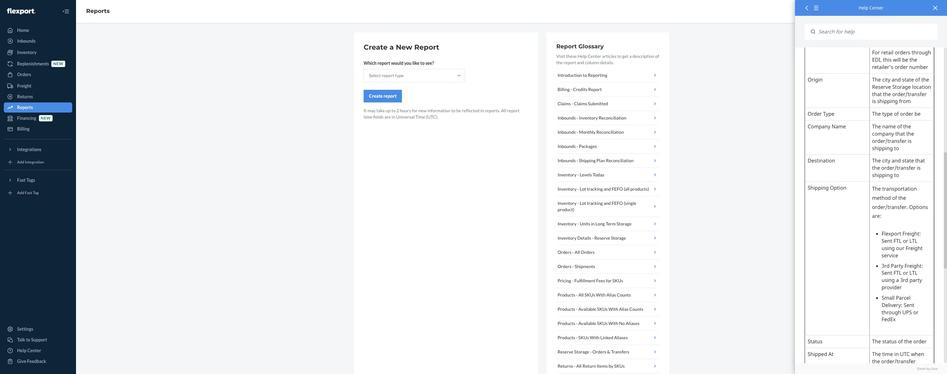 Task type: locate. For each thing, give the bounding box(es) containing it.
- down claims - claims submitted
[[577, 115, 578, 121]]

add fast tag
[[17, 191, 39, 196]]

0 horizontal spatial returns
[[17, 94, 33, 99]]

all
[[501, 108, 506, 113], [575, 250, 580, 255], [579, 293, 584, 298], [576, 364, 582, 369]]

products for products - available skus with alias counts
[[558, 307, 575, 312]]

- for inbounds - packages
[[577, 144, 578, 149]]

- inside 'button'
[[572, 250, 574, 255]]

1 horizontal spatial a
[[629, 54, 632, 59]]

for inside pricing - fulfillment fees for skus button
[[606, 278, 612, 284]]

report glossary
[[556, 43, 604, 50]]

0 vertical spatial returns
[[17, 94, 33, 99]]

0 horizontal spatial reserve
[[558, 350, 573, 355]]

visit
[[556, 54, 565, 59]]

- left the return
[[574, 364, 576, 369]]

- for returns - all return items by skus
[[574, 364, 576, 369]]

with for products - all skus with alias counts
[[596, 293, 606, 298]]

inbounds - inventory reconciliation
[[558, 115, 627, 121]]

orders
[[17, 72, 31, 77], [558, 250, 572, 255], [581, 250, 595, 255], [558, 264, 572, 270], [593, 350, 606, 355]]

levels
[[580, 172, 592, 178]]

- for inbounds - shipping plan reconciliation
[[577, 158, 578, 163]]

inventory down the inventory - levels today on the top right of the page
[[558, 187, 577, 192]]

create up which
[[364, 43, 388, 52]]

0 vertical spatial reports
[[86, 8, 110, 15]]

1 vertical spatial counts
[[630, 307, 644, 312]]

tracking inside inventory - lot tracking and fefo (single product)
[[587, 201, 603, 206]]

reports link
[[86, 8, 110, 15], [4, 103, 72, 113]]

report for create report
[[384, 93, 397, 99]]

lot
[[580, 187, 586, 192], [580, 201, 586, 206]]

a left new
[[390, 43, 394, 52]]

reconciliation
[[599, 115, 627, 121], [596, 130, 624, 135], [606, 158, 634, 163]]

1 horizontal spatial billing
[[558, 87, 570, 92]]

2 tracking from the top
[[587, 201, 603, 206]]

report up the 'select report type'
[[378, 61, 390, 66]]

and left "column"
[[577, 60, 584, 65]]

1 vertical spatial new
[[419, 108, 427, 113]]

linked
[[601, 336, 613, 341]]

with left linked
[[590, 336, 600, 341]]

return
[[583, 364, 596, 369]]

- for inventory - lot tracking and fefo (single product)
[[578, 201, 579, 206]]

0 vertical spatial available
[[579, 307, 596, 312]]

1 tracking from the top
[[587, 187, 603, 192]]

by left dixa
[[927, 367, 930, 372]]

products - all skus with alias counts
[[558, 293, 631, 298]]

1 horizontal spatial alias
[[619, 307, 629, 312]]

storage right term
[[617, 221, 632, 227]]

1 vertical spatial a
[[629, 54, 632, 59]]

products for products - available skus with no aliases
[[558, 321, 575, 327]]

1 vertical spatial reconciliation
[[596, 130, 624, 135]]

report down these
[[564, 60, 576, 65]]

help down report glossary
[[578, 54, 587, 59]]

of
[[655, 54, 659, 59]]

in left long
[[591, 221, 595, 227]]

fees
[[596, 278, 605, 284]]

reporting
[[588, 73, 607, 78]]

0 vertical spatial fast
[[17, 178, 26, 183]]

inbounds - shipping plan reconciliation button
[[556, 154, 660, 168]]

inventory - lot tracking and fefo (single product) button
[[556, 197, 660, 217]]

1 vertical spatial returns
[[558, 364, 573, 369]]

report inside button
[[384, 93, 397, 99]]

inbounds down "inbounds - packages"
[[558, 158, 576, 163]]

- right pricing
[[572, 278, 574, 284]]

inventory up replenishments
[[17, 50, 37, 55]]

new for financing
[[41, 116, 51, 121]]

0 vertical spatial a
[[390, 43, 394, 52]]

information
[[428, 108, 451, 113]]

fefo inside button
[[612, 187, 623, 192]]

1 vertical spatial lot
[[580, 201, 586, 206]]

fast left tag
[[25, 191, 32, 196]]

freight link
[[4, 81, 72, 91]]

aliases right linked
[[614, 336, 628, 341]]

by inside button
[[609, 364, 613, 369]]

pricing - fulfillment fees for skus
[[558, 278, 623, 284]]

lot up the units
[[580, 201, 586, 206]]

0 horizontal spatial report
[[414, 43, 439, 52]]

0 horizontal spatial new
[[41, 116, 51, 121]]

tracking down today
[[587, 187, 603, 192]]

1 horizontal spatial claims
[[574, 101, 587, 106]]

billing for billing - credits report
[[558, 87, 570, 92]]

inventory inside "button"
[[558, 221, 577, 227]]

returns for returns
[[17, 94, 33, 99]]

lot down the inventory - levels today on the top right of the page
[[580, 187, 586, 192]]

counts for products - available skus with alias counts
[[630, 307, 644, 312]]

- down the products - all skus with alias counts
[[576, 307, 578, 312]]

0 vertical spatial and
[[577, 60, 584, 65]]

0 vertical spatial fefo
[[612, 187, 623, 192]]

0 horizontal spatial in
[[392, 114, 395, 120]]

1 horizontal spatial returns
[[558, 364, 573, 369]]

0 horizontal spatial help
[[17, 348, 27, 354]]

reconciliation down inbounds - inventory reconciliation button
[[596, 130, 624, 135]]

1 vertical spatial available
[[579, 321, 596, 327]]

report left type
[[382, 73, 394, 78]]

1 vertical spatial and
[[604, 187, 611, 192]]

- down the inventory - levels today on the top right of the page
[[578, 187, 579, 192]]

1 horizontal spatial reserve
[[595, 236, 610, 241]]

0 vertical spatial alias
[[607, 293, 616, 298]]

lot inside inventory - lot tracking and fefo (single product)
[[580, 201, 586, 206]]

all up orders - shipments
[[575, 250, 580, 255]]

to right talk
[[26, 338, 30, 343]]

1 vertical spatial reports
[[17, 105, 33, 110]]

- left the shipments on the bottom right
[[572, 264, 574, 270]]

- for pricing - fulfillment fees for skus
[[572, 278, 574, 284]]

create inside create report button
[[369, 93, 383, 99]]

0 vertical spatial reconciliation
[[599, 115, 627, 121]]

- for claims - claims submitted
[[572, 101, 573, 106]]

you
[[404, 61, 412, 66]]

may
[[368, 108, 376, 113]]

1 vertical spatial fefo
[[612, 201, 623, 206]]

1 vertical spatial aliases
[[614, 336, 628, 341]]

1 lot from the top
[[580, 187, 586, 192]]

new
[[396, 43, 412, 52]]

- left monthly
[[577, 130, 578, 135]]

1 horizontal spatial for
[[606, 278, 612, 284]]

submitted
[[588, 101, 608, 106]]

- down fulfillment
[[576, 293, 578, 298]]

0 horizontal spatial claims
[[558, 101, 571, 106]]

claims down billing - credits report
[[558, 101, 571, 106]]

0 vertical spatial new
[[53, 62, 63, 66]]

- up returns - all return items by skus
[[590, 350, 592, 355]]

2 vertical spatial in
[[591, 221, 595, 227]]

articles
[[602, 54, 617, 59]]

inventory inside inventory - levels today button
[[558, 172, 577, 178]]

inbounds up "inbounds - packages"
[[558, 130, 576, 135]]

items
[[597, 364, 608, 369]]

available up products - skus with linked aliases
[[579, 321, 596, 327]]

1 horizontal spatial center
[[588, 54, 601, 59]]

- left levels
[[578, 172, 579, 178]]

1 vertical spatial storage
[[611, 236, 626, 241]]

2 vertical spatial and
[[604, 201, 611, 206]]

to left the get
[[617, 54, 622, 59]]

fulfillment
[[575, 278, 595, 284]]

center up 'search' search box
[[870, 5, 884, 11]]

report up up
[[384, 93, 397, 99]]

2 vertical spatial center
[[27, 348, 41, 354]]

for inside it may take up to 2 hours for new information to be reflected in reports. all report time fields are in universal time (utc).
[[412, 108, 418, 113]]

and down inventory - levels today button
[[604, 187, 611, 192]]

skus down pricing - fulfillment fees for skus
[[585, 293, 595, 298]]

- inside inventory - lot tracking and fefo (single product)
[[578, 201, 579, 206]]

- inside button
[[592, 236, 594, 241]]

0 vertical spatial for
[[412, 108, 418, 113]]

1 vertical spatial add
[[17, 191, 24, 196]]

a
[[390, 43, 394, 52], [629, 54, 632, 59]]

fast left tags
[[17, 178, 26, 183]]

2 add from the top
[[17, 191, 24, 196]]

all inside 'button'
[[575, 250, 580, 255]]

orders left &
[[593, 350, 606, 355]]

a right the get
[[629, 54, 632, 59]]

with for products - available skus with alias counts
[[609, 307, 618, 312]]

returns - all return items by skus
[[558, 364, 625, 369]]

reconciliation down claims - claims submitted button
[[599, 115, 627, 121]]

and down the inventory - lot tracking and fefo (all products) button at the right
[[604, 201, 611, 206]]

give
[[17, 359, 26, 365]]

to inside button
[[583, 73, 587, 78]]

fast tags button
[[4, 176, 72, 186]]

available down the products - all skus with alias counts
[[579, 307, 596, 312]]

1 horizontal spatial new
[[53, 62, 63, 66]]

2 horizontal spatial in
[[591, 221, 595, 227]]

fefo inside inventory - lot tracking and fefo (single product)
[[612, 201, 623, 206]]

2 horizontal spatial help
[[859, 5, 868, 11]]

and for inventory - lot tracking and fefo (all products)
[[604, 187, 611, 192]]

orders - all orders button
[[556, 246, 660, 260]]

inventory down product)
[[558, 221, 577, 227]]

all for products
[[579, 293, 584, 298]]

inventory inside inbounds - inventory reconciliation button
[[579, 115, 598, 121]]

for
[[412, 108, 418, 113], [606, 278, 612, 284]]

1 vertical spatial for
[[606, 278, 612, 284]]

inventory - levels today
[[558, 172, 604, 178]]

for up time on the left
[[412, 108, 418, 113]]

0 horizontal spatial for
[[412, 108, 418, 113]]

inventory inside inventory details - reserve storage button
[[558, 236, 577, 241]]

alias for products - available skus with alias counts
[[619, 307, 629, 312]]

which report would you like to see?
[[364, 61, 434, 66]]

all right 'reports.'
[[501, 108, 506, 113]]

1 horizontal spatial reports
[[86, 8, 110, 15]]

introduction to reporting button
[[556, 68, 660, 83]]

-
[[571, 87, 572, 92], [572, 101, 573, 106], [577, 115, 578, 121], [577, 130, 578, 135], [577, 144, 578, 149], [577, 158, 578, 163], [578, 172, 579, 178], [578, 187, 579, 192], [578, 201, 579, 206], [578, 221, 579, 227], [592, 236, 594, 241], [572, 250, 574, 255], [572, 264, 574, 270], [572, 278, 574, 284], [576, 293, 578, 298], [576, 307, 578, 312], [576, 321, 578, 327], [576, 336, 578, 341], [590, 350, 592, 355], [574, 364, 576, 369]]

tracking inside button
[[587, 187, 603, 192]]

products - available skus with alias counts
[[558, 307, 644, 312]]

1 horizontal spatial report
[[556, 43, 577, 50]]

inventory inside inventory - lot tracking and fefo (single product)
[[558, 201, 577, 206]]

help center up give feedback
[[17, 348, 41, 354]]

report for create a new report
[[414, 43, 439, 52]]

inbounds inside button
[[558, 130, 576, 135]]

glossary
[[579, 43, 604, 50]]

report
[[564, 60, 576, 65], [378, 61, 390, 66], [382, 73, 394, 78], [384, 93, 397, 99], [507, 108, 520, 113]]

inbounds down claims - claims submitted
[[558, 115, 576, 121]]

column
[[585, 60, 599, 65]]

in left 'reports.'
[[480, 108, 484, 113]]

- inside "button"
[[578, 221, 579, 227]]

- for products - skus with linked aliases
[[576, 336, 578, 341]]

claims - claims submitted
[[558, 101, 608, 106]]

all down fulfillment
[[579, 293, 584, 298]]

0 vertical spatial create
[[364, 43, 388, 52]]

0 vertical spatial tracking
[[587, 187, 603, 192]]

claims down credits
[[574, 101, 587, 106]]

- up reserve storage - orders & transfers
[[576, 336, 578, 341]]

returns inside button
[[558, 364, 573, 369]]

home link
[[4, 25, 72, 35]]

inventory - levels today button
[[556, 168, 660, 182]]

skus down transfers
[[614, 364, 625, 369]]

0 horizontal spatial a
[[390, 43, 394, 52]]

packages
[[579, 144, 597, 149]]

1 vertical spatial fast
[[25, 191, 32, 196]]

0 horizontal spatial by
[[609, 364, 613, 369]]

all for orders
[[575, 250, 580, 255]]

products - available skus with no aliases button
[[556, 317, 660, 331]]

help
[[859, 5, 868, 11], [578, 54, 587, 59], [17, 348, 27, 354]]

inbounds
[[17, 38, 36, 44], [558, 115, 576, 121], [558, 130, 576, 135], [558, 144, 576, 149], [558, 158, 576, 163]]

inventory up orders - all orders
[[558, 236, 577, 241]]

reserve inside button
[[595, 236, 610, 241]]

inventory details - reserve storage
[[558, 236, 626, 241]]

reconciliation down the inbounds - packages button
[[606, 158, 634, 163]]

1 fefo from the top
[[612, 187, 623, 192]]

create report
[[369, 93, 397, 99]]

1 vertical spatial billing
[[17, 126, 30, 132]]

1 horizontal spatial help center
[[859, 5, 884, 11]]

settings link
[[4, 325, 72, 335]]

- up orders - shipments
[[572, 250, 574, 255]]

- for inventory - lot tracking and fefo (all products)
[[578, 187, 579, 192]]

1 vertical spatial create
[[369, 93, 383, 99]]

reconciliation inside button
[[596, 130, 624, 135]]

inventory up product)
[[558, 201, 577, 206]]

0 horizontal spatial help center
[[17, 348, 41, 354]]

fefo left (single
[[612, 201, 623, 206]]

help center
[[859, 5, 884, 11], [17, 348, 41, 354]]

report down the reporting
[[588, 87, 602, 92]]

claims
[[558, 101, 571, 106], [574, 101, 587, 106]]

2 horizontal spatial report
[[588, 87, 602, 92]]

0 horizontal spatial reports link
[[4, 103, 72, 113]]

1 available from the top
[[579, 307, 596, 312]]

new up billing link
[[41, 116, 51, 121]]

help center up 'search' search box
[[859, 5, 884, 11]]

- left packages
[[577, 144, 578, 149]]

- inside "button"
[[571, 87, 572, 92]]

orders for orders
[[17, 72, 31, 77]]

0 vertical spatial center
[[870, 5, 884, 11]]

1 vertical spatial help center
[[17, 348, 41, 354]]

1 add from the top
[[17, 160, 24, 165]]

- for orders - shipments
[[572, 264, 574, 270]]

1 vertical spatial reserve
[[558, 350, 573, 355]]

elevio by dixa link
[[805, 367, 938, 372]]

center up "column"
[[588, 54, 601, 59]]

fast inside add fast tag link
[[25, 191, 32, 196]]

1 horizontal spatial help
[[578, 54, 587, 59]]

0 horizontal spatial center
[[27, 348, 41, 354]]

term
[[606, 221, 616, 227]]

report inside "button"
[[588, 87, 602, 92]]

new up time on the left
[[419, 108, 427, 113]]

see?
[[426, 61, 434, 66]]

billing inside "button"
[[558, 87, 570, 92]]

1 vertical spatial tracking
[[587, 201, 603, 206]]

new up orders link
[[53, 62, 63, 66]]

- for orders - all orders
[[572, 250, 574, 255]]

give feedback
[[17, 359, 46, 365]]

2 available from the top
[[579, 321, 596, 327]]

monthly
[[579, 130, 596, 135]]

inbounds down "home"
[[17, 38, 36, 44]]

- left shipping
[[577, 158, 578, 163]]

2 vertical spatial help
[[17, 348, 27, 354]]

2 vertical spatial storage
[[574, 350, 589, 355]]

add left integration
[[17, 160, 24, 165]]

hours
[[400, 108, 411, 113]]

add down fast tags
[[17, 191, 24, 196]]

2 vertical spatial new
[[41, 116, 51, 121]]

0 vertical spatial add
[[17, 160, 24, 165]]

- up "inventory - units in long term storage"
[[578, 201, 579, 206]]

inbounds for inbounds - monthly reconciliation
[[558, 130, 576, 135]]

0 vertical spatial storage
[[617, 221, 632, 227]]

give feedback button
[[4, 357, 72, 367]]

- left credits
[[571, 87, 572, 92]]

with
[[596, 293, 606, 298], [609, 307, 618, 312], [609, 321, 618, 327], [590, 336, 600, 341]]

help up the give
[[17, 348, 27, 354]]

0 vertical spatial billing
[[558, 87, 570, 92]]

billing down introduction
[[558, 87, 570, 92]]

0 vertical spatial lot
[[580, 187, 586, 192]]

and inside visit these help center articles to get a description of the report and column details.
[[577, 60, 584, 65]]

alias for products - all skus with alias counts
[[607, 293, 616, 298]]

1 horizontal spatial in
[[480, 108, 484, 113]]

2 fefo from the top
[[612, 201, 623, 206]]

report up these
[[556, 43, 577, 50]]

2 vertical spatial reconciliation
[[606, 158, 634, 163]]

create for create report
[[369, 93, 383, 99]]

inventory inside button
[[558, 187, 577, 192]]

orders up orders - shipments
[[558, 250, 572, 255]]

create
[[364, 43, 388, 52], [369, 93, 383, 99]]

help up 'search' search box
[[859, 5, 868, 11]]

billing - credits report button
[[556, 83, 660, 97]]

inbounds for inbounds - inventory reconciliation
[[558, 115, 576, 121]]

fast tags
[[17, 178, 35, 183]]

center down talk to support
[[27, 348, 41, 354]]

orders for orders - shipments
[[558, 264, 572, 270]]

billing link
[[4, 124, 72, 134]]

for right fees
[[606, 278, 612, 284]]

returns down freight
[[17, 94, 33, 99]]

0 horizontal spatial alias
[[607, 293, 616, 298]]

storage
[[617, 221, 632, 227], [611, 236, 626, 241], [574, 350, 589, 355]]

and inside inventory - lot tracking and fefo (single product)
[[604, 201, 611, 206]]

returns
[[17, 94, 33, 99], [558, 364, 573, 369]]

with down products - all skus with alias counts button
[[609, 307, 618, 312]]

2 products from the top
[[558, 307, 575, 312]]

alias down pricing - fulfillment fees for skus button
[[607, 293, 616, 298]]

1 vertical spatial center
[[588, 54, 601, 59]]

reserve up returns - all return items by skus
[[558, 350, 573, 355]]

create up may
[[369, 93, 383, 99]]

0 vertical spatial reserve
[[595, 236, 610, 241]]

orders - all orders
[[558, 250, 595, 255]]

report
[[414, 43, 439, 52], [556, 43, 577, 50], [588, 87, 602, 92]]

inventory for inventory - units in long term storage
[[558, 221, 577, 227]]

0 vertical spatial counts
[[617, 293, 631, 298]]

talk to support
[[17, 338, 47, 343]]

reserve inside button
[[558, 350, 573, 355]]

reserve storage - orders & transfers button
[[556, 346, 660, 360]]

storage down term
[[611, 236, 626, 241]]

3 products from the top
[[558, 321, 575, 327]]

orders up the shipments on the bottom right
[[581, 250, 595, 255]]

lot inside button
[[580, 187, 586, 192]]

with left the no
[[609, 321, 618, 327]]

2 horizontal spatial new
[[419, 108, 427, 113]]

by right items
[[609, 364, 613, 369]]

fefo for (single
[[612, 201, 623, 206]]

1 vertical spatial alias
[[619, 307, 629, 312]]

in inside "button"
[[591, 221, 595, 227]]

2 lot from the top
[[580, 201, 586, 206]]

tag
[[33, 191, 39, 196]]

skus
[[613, 278, 623, 284], [585, 293, 595, 298], [597, 307, 608, 312], [597, 321, 608, 327], [579, 336, 589, 341], [614, 364, 625, 369]]

returns left the return
[[558, 364, 573, 369]]

inbounds left packages
[[558, 144, 576, 149]]

aliases right the no
[[626, 321, 640, 327]]

1 vertical spatial help
[[578, 54, 587, 59]]

and inside button
[[604, 187, 611, 192]]

report for which report would you like to see?
[[378, 61, 390, 66]]

4 products from the top
[[558, 336, 575, 341]]

1 horizontal spatial reports link
[[86, 8, 110, 15]]

inventory details - reserve storage button
[[556, 232, 660, 246]]

available for products - available skus with alias counts
[[579, 307, 596, 312]]

all for returns
[[576, 364, 582, 369]]

0 horizontal spatial billing
[[17, 126, 30, 132]]

tracking for (all
[[587, 187, 603, 192]]

1 products from the top
[[558, 293, 575, 298]]

with down fees
[[596, 293, 606, 298]]

- for billing - credits report
[[571, 87, 572, 92]]

tracking
[[587, 187, 603, 192], [587, 201, 603, 206]]

0 vertical spatial help
[[859, 5, 868, 11]]



Task type: vqa. For each thing, say whether or not it's contained in the screenshot.
the leftmost the Reports link
yes



Task type: describe. For each thing, give the bounding box(es) containing it.
storage inside button
[[611, 236, 626, 241]]

add for add fast tag
[[17, 191, 24, 196]]

no
[[619, 321, 625, 327]]

like
[[412, 61, 420, 66]]

today
[[593, 172, 604, 178]]

feedback
[[27, 359, 46, 365]]

product)
[[558, 207, 574, 213]]

and for inventory - lot tracking and fefo (single product)
[[604, 201, 611, 206]]

introduction
[[558, 73, 582, 78]]

add for add integration
[[17, 160, 24, 165]]

reports.
[[485, 108, 500, 113]]

to inside visit these help center articles to get a description of the report and column details.
[[617, 54, 622, 59]]

with for products - available skus with no aliases
[[609, 321, 618, 327]]

center inside visit these help center articles to get a description of the report and column details.
[[588, 54, 601, 59]]

flexport logo image
[[7, 8, 35, 14]]

- for inbounds - monthly reconciliation
[[577, 130, 578, 135]]

help inside visit these help center articles to get a description of the report and column details.
[[578, 54, 587, 59]]

select report type
[[369, 73, 404, 78]]

up
[[386, 108, 391, 113]]

- for inventory - levels today
[[578, 172, 579, 178]]

tracking for (single
[[587, 201, 603, 206]]

be
[[456, 108, 461, 113]]

storage inside "button"
[[617, 221, 632, 227]]

inbounds - monthly reconciliation button
[[556, 125, 660, 140]]

1 claims from the left
[[558, 101, 571, 106]]

fields
[[373, 114, 384, 120]]

elevio by dixa
[[917, 367, 938, 372]]

replenishments
[[17, 61, 49, 67]]

0 horizontal spatial reports
[[17, 105, 33, 110]]

- for inventory - units in long term storage
[[578, 221, 579, 227]]

introduction to reporting
[[558, 73, 607, 78]]

1 vertical spatial in
[[392, 114, 395, 120]]

- for products - all skus with alias counts
[[576, 293, 578, 298]]

inventory link
[[4, 48, 72, 58]]

inbounds - monthly reconciliation
[[558, 130, 624, 135]]

Search search field
[[815, 24, 938, 40]]

returns for returns - all return items by skus
[[558, 364, 573, 369]]

add integration
[[17, 160, 44, 165]]

settings
[[17, 327, 33, 332]]

billing for billing
[[17, 126, 30, 132]]

to inside button
[[26, 338, 30, 343]]

skus down products - available skus with alias counts
[[597, 321, 608, 327]]

products - skus with linked aliases
[[558, 336, 628, 341]]

create a new report
[[364, 43, 439, 52]]

support
[[31, 338, 47, 343]]

products - available skus with no aliases
[[558, 321, 640, 327]]

universal
[[396, 114, 415, 120]]

products for products - skus with linked aliases
[[558, 336, 575, 341]]

inbounds - shipping plan reconciliation
[[558, 158, 634, 163]]

to left be
[[451, 108, 456, 113]]

inventory for inventory - lot tracking and fefo (all products)
[[558, 187, 577, 192]]

- for products - available skus with no aliases
[[576, 321, 578, 327]]

visit these help center articles to get a description of the report and column details.
[[556, 54, 659, 65]]

inventory for inventory - lot tracking and fefo (single product)
[[558, 201, 577, 206]]

- for products - available skus with alias counts
[[576, 307, 578, 312]]

to right like
[[420, 61, 425, 66]]

2 horizontal spatial center
[[870, 5, 884, 11]]

skus down orders - shipments button at bottom
[[613, 278, 623, 284]]

are
[[385, 114, 391, 120]]

2
[[397, 108, 399, 113]]

description
[[633, 54, 654, 59]]

products for products - all skus with alias counts
[[558, 293, 575, 298]]

(all
[[624, 187, 630, 192]]

orders for orders - all orders
[[558, 250, 572, 255]]

inbounds link
[[4, 36, 72, 46]]

a inside visit these help center articles to get a description of the report and column details.
[[629, 54, 632, 59]]

0 vertical spatial aliases
[[626, 321, 640, 327]]

plan
[[597, 158, 605, 163]]

0 vertical spatial in
[[480, 108, 484, 113]]

inventory for inventory
[[17, 50, 37, 55]]

storage inside button
[[574, 350, 589, 355]]

skus up reserve storage - orders & transfers
[[579, 336, 589, 341]]

reconciliation for inbounds - inventory reconciliation
[[599, 115, 627, 121]]

select
[[369, 73, 381, 78]]

reflected
[[462, 108, 480, 113]]

0 vertical spatial help center
[[859, 5, 884, 11]]

orders - shipments button
[[556, 260, 660, 274]]

available for products - available skus with no aliases
[[579, 321, 596, 327]]

long
[[596, 221, 605, 227]]

counts for products - all skus with alias counts
[[617, 293, 631, 298]]

report inside it may take up to 2 hours for new information to be reflected in reports. all report time fields are in universal time (utc).
[[507, 108, 520, 113]]

elevio
[[917, 367, 926, 372]]

claims - claims submitted button
[[556, 97, 660, 111]]

add integration link
[[4, 157, 72, 168]]

fefo for (all
[[612, 187, 623, 192]]

to left 2
[[392, 108, 396, 113]]

shipping
[[579, 158, 596, 163]]

2 claims from the left
[[574, 101, 587, 106]]

new for replenishments
[[53, 62, 63, 66]]

inventory for inventory details - reserve storage
[[558, 236, 577, 241]]

units
[[580, 221, 590, 227]]

new inside it may take up to 2 hours for new information to be reflected in reports. all report time fields are in universal time (utc).
[[419, 108, 427, 113]]

integration
[[25, 160, 44, 165]]

inventory - units in long term storage button
[[556, 217, 660, 232]]

products)
[[631, 187, 649, 192]]

inventory - lot tracking and fefo (all products) button
[[556, 182, 660, 197]]

orders - shipments
[[558, 264, 595, 270]]

lot for inventory - lot tracking and fefo (all products)
[[580, 187, 586, 192]]

talk to support button
[[4, 336, 72, 346]]

(single
[[624, 201, 636, 206]]

these
[[566, 54, 577, 59]]

take
[[377, 108, 385, 113]]

add fast tag link
[[4, 188, 72, 198]]

details
[[578, 236, 591, 241]]

orders link
[[4, 70, 72, 80]]

- for inbounds - inventory reconciliation
[[577, 115, 578, 121]]

inbounds for inbounds - packages
[[558, 144, 576, 149]]

lot for inventory - lot tracking and fefo (single product)
[[580, 201, 586, 206]]

inbounds for inbounds - shipping plan reconciliation
[[558, 158, 576, 163]]

inventory for inventory - levels today
[[558, 172, 577, 178]]

1 vertical spatial reports link
[[4, 103, 72, 113]]

create for create a new report
[[364, 43, 388, 52]]

transfers
[[611, 350, 629, 355]]

pricing
[[558, 278, 571, 284]]

center inside help center link
[[27, 348, 41, 354]]

tags
[[26, 178, 35, 183]]

reconciliation for inbounds - monthly reconciliation
[[596, 130, 624, 135]]

pricing - fulfillment fees for skus button
[[556, 274, 660, 289]]

returns link
[[4, 92, 72, 102]]

talk
[[17, 338, 25, 343]]

inventory - lot tracking and fefo (all products)
[[558, 187, 649, 192]]

billing - credits report
[[558, 87, 602, 92]]

create report button
[[364, 90, 402, 103]]

financing
[[17, 116, 36, 121]]

close navigation image
[[62, 8, 70, 15]]

&
[[607, 350, 610, 355]]

fast inside fast tags dropdown button
[[17, 178, 26, 183]]

report inside visit these help center articles to get a description of the report and column details.
[[564, 60, 576, 65]]

all inside it may take up to 2 hours for new information to be reflected in reports. all report time fields are in universal time (utc).
[[501, 108, 506, 113]]

report for select report type
[[382, 73, 394, 78]]

report for billing - credits report
[[588, 87, 602, 92]]

home
[[17, 28, 29, 33]]

skus up products - available skus with no aliases
[[597, 307, 608, 312]]

inbounds for inbounds
[[17, 38, 36, 44]]

reserve storage - orders & transfers
[[558, 350, 629, 355]]

1 horizontal spatial by
[[927, 367, 930, 372]]

0 vertical spatial reports link
[[86, 8, 110, 15]]

type
[[395, 73, 404, 78]]

returns - all return items by skus button
[[556, 360, 660, 374]]



